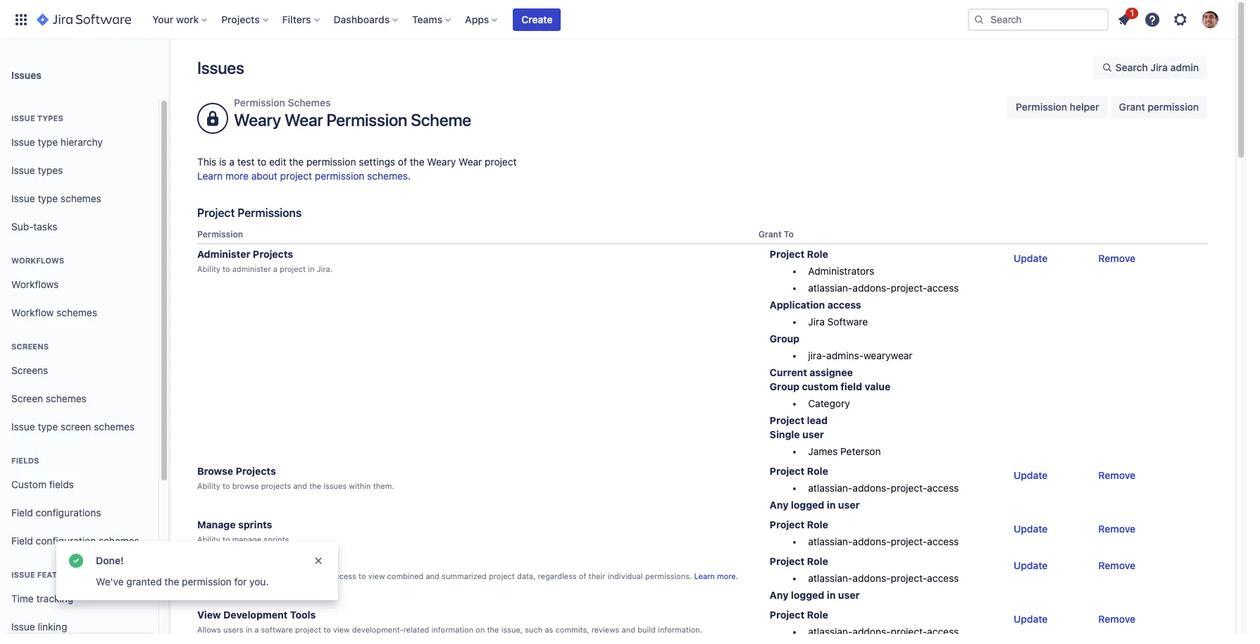 Task type: locate. For each thing, give the bounding box(es) containing it.
workflows link
[[6, 271, 153, 299]]

2 remove from the top
[[1099, 469, 1136, 481]]

0 vertical spatial wear
[[285, 110, 323, 130]]

1 atlassian- from the top
[[808, 282, 853, 294]]

update
[[1014, 252, 1048, 264], [1014, 469, 1048, 481], [1014, 523, 1048, 535], [1014, 559, 1048, 571], [1014, 613, 1048, 625]]

of left their
[[579, 571, 586, 581]]

1 logged from the top
[[791, 499, 825, 511]]

0 horizontal spatial of
[[398, 156, 407, 168]]

2 update from the top
[[1014, 469, 1048, 481]]

3 ability from the top
[[197, 535, 220, 544]]

2 vertical spatial in
[[827, 589, 836, 601]]

remove for new
[[1099, 559, 1136, 571]]

weary inside "permission schemes weary wear permission scheme"
[[234, 110, 281, 130]]

issue up sub-
[[11, 192, 35, 204]]

browse
[[197, 465, 233, 477]]

permission up view
[[182, 576, 232, 588]]

learn inside this is a test to edit the permission settings of the weary wear project learn more about project permission schemes.
[[197, 170, 223, 182]]

0 vertical spatial projects
[[221, 13, 260, 25]]

ability down "manage"
[[197, 535, 220, 544]]

time tracking
[[11, 592, 73, 604]]

ability inside manage sprints ability to manage sprints.
[[197, 535, 220, 544]]

and right combined
[[426, 571, 440, 581]]

access inside project role atlassian-addons-project-access
[[927, 536, 959, 547]]

filters button
[[278, 8, 325, 31]]

0 horizontal spatial jira
[[808, 316, 825, 328]]

field
[[841, 381, 862, 392]]

logged for new
[[791, 589, 825, 601]]

a
[[229, 156, 235, 168], [273, 264, 278, 273]]

1 project role atlassian-addons-project-access any logged in user from the top
[[770, 465, 959, 511]]

remove for browse
[[1099, 469, 1136, 481]]

learn left more. on the right bottom of page
[[694, 571, 715, 581]]

logged
[[791, 499, 825, 511], [791, 589, 825, 601]]

weary down scheme
[[427, 156, 456, 168]]

primary element
[[8, 0, 968, 39]]

ability inside administer projects ability to administer a project in jira.
[[197, 264, 220, 273]]

1 update button from the top
[[1005, 247, 1056, 270]]

issues
[[323, 481, 347, 490]]

ability down the browse
[[197, 481, 220, 490]]

1 vertical spatial ability
[[197, 481, 220, 490]]

remove button for browse
[[1090, 464, 1144, 487]]

0 vertical spatial weary
[[234, 110, 281, 130]]

fields
[[49, 478, 74, 490]]

sub-tasks link
[[6, 213, 153, 241]]

0 vertical spatial logged
[[791, 499, 825, 511]]

create
[[522, 13, 553, 25]]

field configuration schemes
[[11, 534, 139, 546]]

to inside the new users with this permission will have access to view combined and summarized project data, regardless of their individual permissions. learn more.
[[359, 571, 366, 581]]

2 vertical spatial user
[[838, 589, 860, 601]]

user
[[802, 428, 824, 440], [838, 499, 860, 511], [838, 589, 860, 601]]

search jira admin
[[1116, 61, 1199, 73]]

permission inside "button"
[[1016, 101, 1067, 113]]

permission for permission schemes weary wear permission scheme
[[234, 97, 285, 108]]

issue features group
[[6, 555, 153, 634]]

2 issue from the top
[[11, 136, 35, 148]]

the left issues
[[309, 481, 321, 490]]

wear inside this is a test to edit the permission settings of the weary wear project learn more about project permission schemes.
[[459, 156, 482, 168]]

field configurations
[[11, 506, 101, 518]]

1 screens from the top
[[11, 342, 49, 351]]

1 remove from the top
[[1099, 252, 1136, 264]]

view
[[368, 571, 385, 581]]

type left screen
[[38, 420, 58, 432]]

administer
[[197, 248, 250, 260]]

addons- inside project role administrators atlassian-addons-project-access application access jira software group jira-admins-wearywear current assignee group custom field value category project lead single user james peterson
[[853, 282, 891, 294]]

remove button for administer
[[1090, 247, 1144, 270]]

0 vertical spatial a
[[229, 156, 235, 168]]

3 atlassian- from the top
[[808, 536, 853, 547]]

2 type from the top
[[38, 192, 58, 204]]

apps button
[[461, 8, 503, 31]]

2 role from the top
[[807, 465, 828, 477]]

workflows for the workflows link
[[11, 278, 59, 290]]

screen schemes
[[11, 392, 87, 404]]

2 group from the top
[[770, 381, 800, 392]]

1 group from the top
[[770, 333, 800, 345]]

to inside administer projects ability to administer a project in jira.
[[223, 264, 230, 273]]

1 horizontal spatial and
[[426, 571, 440, 581]]

1 horizontal spatial a
[[273, 264, 278, 273]]

to left view
[[359, 571, 366, 581]]

atlassian- inside project role administrators atlassian-addons-project-access application access jira software group jira-admins-wearywear current assignee group custom field value category project lead single user james peterson
[[808, 282, 853, 294]]

0 vertical spatial jira
[[1151, 61, 1168, 73]]

projects up browse
[[236, 465, 276, 477]]

projects button
[[217, 8, 274, 31]]

update button for new
[[1005, 555, 1056, 577]]

workflow schemes link
[[6, 299, 153, 327]]

3 addons- from the top
[[853, 536, 891, 547]]

project role atlassian-addons-project-access any logged in user
[[770, 465, 959, 511], [770, 555, 959, 601]]

project role atlassian-addons-project-access any logged in user down peterson
[[770, 465, 959, 511]]

the
[[289, 156, 304, 168], [410, 156, 425, 168], [309, 481, 321, 490], [164, 576, 179, 588]]

issues up issue types
[[11, 69, 41, 81]]

logged for browse projects
[[791, 499, 825, 511]]

0 vertical spatial ability
[[197, 264, 220, 273]]

1 update from the top
[[1014, 252, 1048, 264]]

wear down schemes
[[285, 110, 323, 130]]

issue types
[[11, 113, 63, 123]]

to
[[257, 156, 266, 168], [223, 264, 230, 273], [223, 481, 230, 490], [223, 535, 230, 544], [359, 571, 366, 581]]

project role atlassian-addons-project-access any logged in user down project role atlassian-addons-project-access
[[770, 555, 959, 601]]

types
[[37, 113, 63, 123]]

grant for grant to
[[759, 229, 782, 240]]

of up schemes.
[[398, 156, 407, 168]]

1 ability from the top
[[197, 264, 220, 273]]

success image
[[68, 552, 85, 569]]

1 workflows from the top
[[11, 256, 64, 265]]

grant down search
[[1119, 101, 1145, 113]]

to up about
[[257, 156, 266, 168]]

1 vertical spatial weary
[[427, 156, 456, 168]]

remove for manage
[[1099, 523, 1136, 535]]

projects for administer
[[253, 248, 293, 260]]

type for screen
[[38, 420, 58, 432]]

issues up admin permission schemes image
[[197, 58, 244, 77]]

5 issue from the top
[[11, 420, 35, 432]]

sub-tasks
[[11, 220, 57, 232]]

weary inside this is a test to edit the permission settings of the weary wear project learn more about project permission schemes.
[[427, 156, 456, 168]]

projects
[[221, 13, 260, 25], [253, 248, 293, 260], [236, 465, 276, 477]]

type up tasks
[[38, 192, 58, 204]]

0 vertical spatial user
[[802, 428, 824, 440]]

ability inside the browse projects ability to browse projects and the issues within them.
[[197, 481, 220, 490]]

issue down time
[[11, 620, 35, 632]]

1 vertical spatial projects
[[253, 248, 293, 260]]

1 horizontal spatial of
[[579, 571, 586, 581]]

jira software image
[[37, 11, 131, 28], [37, 11, 131, 28]]

types
[[38, 164, 63, 176]]

1 addons- from the top
[[853, 282, 891, 294]]

permission
[[1148, 101, 1199, 113], [306, 156, 356, 168], [315, 170, 365, 182], [254, 571, 295, 581], [182, 576, 232, 588]]

and inside the browse projects ability to browse projects and the issues within them.
[[293, 481, 307, 490]]

2 vertical spatial ability
[[197, 535, 220, 544]]

of
[[398, 156, 407, 168], [579, 571, 586, 581]]

issue left types on the left top of page
[[11, 164, 35, 176]]

user down project role atlassian-addons-project-access
[[838, 589, 860, 601]]

1 vertical spatial logged
[[791, 589, 825, 601]]

browse projects ability to browse projects and the issues within them.
[[197, 465, 394, 490]]

permission right admin permission schemes image
[[234, 97, 285, 108]]

1 vertical spatial wear
[[459, 156, 482, 168]]

atlassian- inside project role atlassian-addons-project-access
[[808, 536, 853, 547]]

configuration
[[36, 534, 96, 546]]

0 vertical spatial type
[[38, 136, 58, 148]]

single
[[770, 428, 800, 440]]

0 vertical spatial in
[[308, 264, 315, 273]]

we've granted the permission for you.
[[96, 576, 269, 588]]

1 field from the top
[[11, 506, 33, 518]]

2 atlassian- from the top
[[808, 482, 853, 494]]

2 update button from the top
[[1005, 464, 1056, 487]]

1 horizontal spatial learn
[[694, 571, 715, 581]]

to inside manage sprints ability to manage sprints.
[[223, 535, 230, 544]]

fields group
[[6, 441, 153, 559]]

0 horizontal spatial grant
[[759, 229, 782, 240]]

1 vertical spatial grant
[[759, 229, 782, 240]]

a right is
[[229, 156, 235, 168]]

1 issue from the top
[[11, 113, 35, 123]]

3 update from the top
[[1014, 523, 1048, 535]]

2 project- from the top
[[891, 482, 927, 494]]

new
[[309, 557, 328, 567]]

1 vertical spatial field
[[11, 534, 33, 546]]

wear down scheme
[[459, 156, 482, 168]]

4 update from the top
[[1014, 559, 1048, 571]]

0 vertical spatial screens
[[11, 342, 49, 351]]

0 vertical spatial and
[[293, 481, 307, 490]]

4 issue from the top
[[11, 192, 35, 204]]

issue down issue types
[[11, 136, 35, 148]]

1 vertical spatial a
[[273, 264, 278, 273]]

2 vertical spatial type
[[38, 420, 58, 432]]

grant
[[1119, 101, 1145, 113], [759, 229, 782, 240]]

2 ability from the top
[[197, 481, 220, 490]]

ability for administer projects
[[197, 264, 220, 273]]

tasks
[[33, 220, 57, 232]]

issue type screen schemes
[[11, 420, 135, 432]]

screen
[[11, 392, 43, 404]]

2 remove button from the top
[[1090, 464, 1144, 487]]

permission left helper
[[1016, 101, 1067, 113]]

1 role from the top
[[807, 248, 828, 260]]

1 vertical spatial screens
[[11, 364, 48, 376]]

1 vertical spatial learn
[[694, 571, 715, 581]]

0 vertical spatial project role atlassian-addons-project-access any logged in user
[[770, 465, 959, 511]]

4 update button from the top
[[1005, 555, 1056, 577]]

permission down admin
[[1148, 101, 1199, 113]]

dismiss image
[[313, 555, 324, 566]]

1 vertical spatial any
[[770, 589, 789, 601]]

issue inside "screens" group
[[11, 420, 35, 432]]

ability for manage sprints
[[197, 535, 220, 544]]

schemes down issue types link
[[60, 192, 101, 204]]

for
[[234, 576, 247, 588]]

group
[[770, 333, 800, 345], [770, 381, 800, 392]]

issue down "screen" on the left bottom of page
[[11, 420, 35, 432]]

issue type schemes
[[11, 192, 101, 204]]

field for field configuration schemes
[[11, 534, 33, 546]]

0 horizontal spatial a
[[229, 156, 235, 168]]

more.
[[717, 571, 738, 581]]

1 horizontal spatial grant
[[1119, 101, 1145, 113]]

project
[[485, 156, 517, 168], [280, 170, 312, 182], [280, 264, 306, 273], [489, 571, 515, 581]]

0 vertical spatial field
[[11, 506, 33, 518]]

search jira admin image
[[1102, 62, 1113, 73]]

project- inside project role administrators atlassian-addons-project-access application access jira software group jira-admins-wearywear current assignee group custom field value category project lead single user james peterson
[[891, 282, 927, 294]]

admins-
[[826, 350, 864, 362]]

field up issue features
[[11, 534, 33, 546]]

banner
[[0, 0, 1236, 39]]

them.
[[373, 481, 394, 490]]

1 vertical spatial group
[[770, 381, 800, 392]]

learn down this
[[197, 170, 223, 182]]

logged up project role
[[791, 589, 825, 601]]

a right administer
[[273, 264, 278, 273]]

in up project role
[[827, 589, 836, 601]]

permission up settings
[[327, 110, 407, 130]]

configurations
[[36, 506, 101, 518]]

user inside project role administrators atlassian-addons-project-access application access jira software group jira-admins-wearywear current assignee group custom field value category project lead single user james peterson
[[802, 428, 824, 440]]

a inside this is a test to edit the permission settings of the weary wear project learn more about project permission schemes.
[[229, 156, 235, 168]]

field
[[11, 506, 33, 518], [11, 534, 33, 546]]

1 vertical spatial user
[[838, 499, 860, 511]]

learn
[[197, 170, 223, 182], [694, 571, 715, 581]]

issue for issue type schemes
[[11, 192, 35, 204]]

0 vertical spatial of
[[398, 156, 407, 168]]

issue for issue type screen schemes
[[11, 420, 35, 432]]

jira inside button
[[1151, 61, 1168, 73]]

1 vertical spatial type
[[38, 192, 58, 204]]

project- inside project role atlassian-addons-project-access
[[891, 536, 927, 547]]

assignee
[[810, 366, 853, 378]]

is
[[219, 156, 227, 168]]

projects up administer
[[253, 248, 293, 260]]

dashboards button
[[329, 8, 404, 31]]

in left jira.
[[308, 264, 315, 273]]

1 type from the top
[[38, 136, 58, 148]]

admin permission schemes image
[[199, 104, 227, 132]]

to inside the browse projects ability to browse projects and the issues within them.
[[223, 481, 230, 490]]

role inside project role administrators atlassian-addons-project-access application access jira software group jira-admins-wearywear current assignee group custom field value category project lead single user james peterson
[[807, 248, 828, 260]]

ability down administer
[[197, 264, 220, 273]]

in
[[308, 264, 315, 273], [827, 499, 836, 511], [827, 589, 836, 601]]

3 update button from the top
[[1005, 518, 1056, 540]]

screens link
[[6, 356, 153, 385]]

1 vertical spatial and
[[426, 571, 440, 581]]

5 update from the top
[[1014, 613, 1048, 625]]

project inside administer projects ability to administer a project in jira.
[[280, 264, 306, 273]]

projects right "work"
[[221, 13, 260, 25]]

addons-
[[853, 282, 891, 294], [853, 482, 891, 494], [853, 536, 891, 547], [853, 572, 891, 584]]

field down custom
[[11, 506, 33, 518]]

1 vertical spatial in
[[827, 499, 836, 511]]

remove for administer
[[1099, 252, 1136, 264]]

update button for browse
[[1005, 464, 1056, 487]]

2 screens from the top
[[11, 364, 48, 376]]

1 horizontal spatial jira
[[1151, 61, 1168, 73]]

1 horizontal spatial weary
[[427, 156, 456, 168]]

to down "manage"
[[223, 535, 230, 544]]

project inside project role atlassian-addons-project-access
[[770, 519, 805, 531]]

your work button
[[148, 8, 213, 31]]

permission inside the new users with this permission will have access to view combined and summarized project data, regardless of their individual permissions. learn more.
[[254, 571, 295, 581]]

permissions.
[[645, 571, 692, 581]]

projects inside the browse projects ability to browse projects and the issues within them.
[[236, 465, 276, 477]]

0 vertical spatial grant
[[1119, 101, 1145, 113]]

3 type from the top
[[38, 420, 58, 432]]

with
[[221, 571, 236, 581]]

0 vertical spatial learn
[[197, 170, 223, 182]]

the right granted
[[164, 576, 179, 588]]

development
[[223, 609, 288, 621]]

1 any from the top
[[770, 499, 789, 511]]

schemes down the workflows link
[[56, 306, 97, 318]]

within
[[349, 481, 371, 490]]

3 remove button from the top
[[1090, 518, 1144, 540]]

3 project- from the top
[[891, 536, 927, 547]]

screens group
[[6, 327, 153, 445]]

3 role from the top
[[807, 519, 828, 531]]

more
[[225, 170, 249, 182]]

issue left the types
[[11, 113, 35, 123]]

to down the browse
[[223, 481, 230, 490]]

issue up time
[[11, 570, 35, 579]]

0 horizontal spatial learn
[[197, 170, 223, 182]]

group up current
[[770, 333, 800, 345]]

jira-
[[808, 350, 826, 362]]

in up project role atlassian-addons-project-access
[[827, 499, 836, 511]]

grant to
[[759, 229, 794, 240]]

permission up administer
[[197, 229, 243, 240]]

role
[[807, 248, 828, 260], [807, 465, 828, 477], [807, 519, 828, 531], [807, 555, 828, 567], [807, 609, 828, 621]]

4 addons- from the top
[[853, 572, 891, 584]]

edit
[[269, 156, 286, 168]]

to inside this is a test to edit the permission settings of the weary wear project learn more about project permission schemes.
[[257, 156, 266, 168]]

2 any from the top
[[770, 589, 789, 601]]

3 remove from the top
[[1099, 523, 1136, 535]]

1 vertical spatial workflows
[[11, 278, 59, 290]]

logged down james
[[791, 499, 825, 511]]

2 workflows from the top
[[11, 278, 59, 290]]

type for hierarchy
[[38, 136, 58, 148]]

issues
[[197, 58, 244, 77], [11, 69, 41, 81]]

6 issue from the top
[[11, 570, 35, 579]]

grant inside button
[[1119, 101, 1145, 113]]

0 vertical spatial workflows
[[11, 256, 64, 265]]

tools
[[290, 609, 316, 621]]

0 vertical spatial group
[[770, 333, 800, 345]]

and inside the new users with this permission will have access to view combined and summarized project data, regardless of their individual permissions. learn more.
[[426, 571, 440, 581]]

1 remove button from the top
[[1090, 247, 1144, 270]]

1 vertical spatial jira
[[808, 316, 825, 328]]

test
[[237, 156, 255, 168]]

schemes inside the fields group
[[99, 534, 139, 546]]

0 horizontal spatial wear
[[285, 110, 323, 130]]

2 project role atlassian-addons-project-access any logged in user from the top
[[770, 555, 959, 601]]

1 vertical spatial project role atlassian-addons-project-access any logged in user
[[770, 555, 959, 601]]

2 vertical spatial projects
[[236, 465, 276, 477]]

addons- inside project role atlassian-addons-project-access
[[853, 536, 891, 547]]

screens down workflow
[[11, 342, 49, 351]]

grant left to
[[759, 229, 782, 240]]

schemes up done!
[[99, 534, 139, 546]]

a inside administer projects ability to administer a project in jira.
[[273, 264, 278, 273]]

to for manage
[[223, 535, 230, 544]]

7 issue from the top
[[11, 620, 35, 632]]

4 remove button from the top
[[1090, 555, 1144, 577]]

screens up "screen" on the left bottom of page
[[11, 364, 48, 376]]

0 horizontal spatial and
[[293, 481, 307, 490]]

issue
[[11, 113, 35, 123], [11, 136, 35, 148], [11, 164, 35, 176], [11, 192, 35, 204], [11, 420, 35, 432], [11, 570, 35, 579], [11, 620, 35, 632]]

0 vertical spatial any
[[770, 499, 789, 511]]

permission schemes weary wear permission scheme
[[234, 97, 471, 130]]

projects inside administer projects ability to administer a project in jira.
[[253, 248, 293, 260]]

1 vertical spatial of
[[579, 571, 586, 581]]

atlassian-
[[808, 282, 853, 294], [808, 482, 853, 494], [808, 536, 853, 547], [808, 572, 853, 584]]

workflows up workflow
[[11, 278, 59, 290]]

1 project- from the top
[[891, 282, 927, 294]]

2 field from the top
[[11, 534, 33, 546]]

workflows down sub-tasks
[[11, 256, 64, 265]]

weary up test
[[234, 110, 281, 130]]

update button for administer
[[1005, 247, 1056, 270]]

jira left admin
[[1151, 61, 1168, 73]]

permission left will
[[254, 571, 295, 581]]

group down current
[[770, 381, 800, 392]]

2 logged from the top
[[791, 589, 825, 601]]

3 issue from the top
[[11, 164, 35, 176]]

0 horizontal spatial weary
[[234, 110, 281, 130]]

user up project role atlassian-addons-project-access
[[838, 499, 860, 511]]

and right projects
[[293, 481, 307, 490]]

type down the types
[[38, 136, 58, 148]]

to down administer
[[223, 264, 230, 273]]

wear
[[285, 110, 323, 130], [459, 156, 482, 168]]

jira down application
[[808, 316, 825, 328]]

user down lead
[[802, 428, 824, 440]]

issue types group
[[6, 99, 153, 245]]

1 horizontal spatial wear
[[459, 156, 482, 168]]

remove
[[1099, 252, 1136, 264], [1099, 469, 1136, 481], [1099, 523, 1136, 535], [1099, 559, 1136, 571], [1099, 613, 1136, 625]]

4 remove from the top
[[1099, 559, 1136, 571]]

type inside "screens" group
[[38, 420, 58, 432]]

grant for grant permission
[[1119, 101, 1145, 113]]

field configuration schemes link
[[6, 527, 153, 555]]

5 remove button from the top
[[1090, 608, 1144, 631]]



Task type: describe. For each thing, give the bounding box(es) containing it.
field configurations link
[[6, 499, 153, 527]]

screen
[[60, 420, 91, 432]]

any for new
[[770, 589, 789, 601]]

search image
[[974, 14, 985, 25]]

role inside project role atlassian-addons-project-access
[[807, 519, 828, 531]]

work
[[176, 13, 199, 25]]

permission up learn more about project permission schemes. link
[[306, 156, 356, 168]]

issue for issue linking
[[11, 620, 35, 632]]

of inside this is a test to edit the permission settings of the weary wear project learn more about project permission schemes.
[[398, 156, 407, 168]]

filters
[[282, 13, 311, 25]]

about
[[251, 170, 277, 182]]

any for browse projects
[[770, 499, 789, 511]]

issue for issue types
[[11, 113, 35, 123]]

granted
[[126, 576, 162, 588]]

jira inside project role administrators atlassian-addons-project-access application access jira software group jira-admins-wearywear current assignee group custom field value category project lead single user james peterson
[[808, 316, 825, 328]]

regardless
[[538, 571, 577, 581]]

time tracking link
[[6, 585, 153, 613]]

current
[[770, 366, 807, 378]]

to
[[784, 229, 794, 240]]

2 addons- from the top
[[853, 482, 891, 494]]

banner containing your work
[[0, 0, 1236, 39]]

james
[[808, 445, 838, 457]]

4 atlassian- from the top
[[808, 572, 853, 584]]

lead
[[807, 414, 828, 426]]

this
[[239, 571, 252, 581]]

grant permission
[[1119, 101, 1199, 113]]

permission for permission helper
[[1016, 101, 1067, 113]]

individual
[[608, 571, 643, 581]]

wearywear
[[864, 350, 913, 362]]

features
[[37, 570, 79, 579]]

tracking
[[36, 592, 73, 604]]

scheme
[[411, 110, 471, 130]]

project inside the new users with this permission will have access to view combined and summarized project data, regardless of their individual permissions. learn more.
[[489, 571, 515, 581]]

update for new
[[1014, 559, 1048, 571]]

Search field
[[968, 8, 1109, 31]]

notifications image
[[1116, 11, 1133, 28]]

will
[[297, 571, 309, 581]]

5 role from the top
[[807, 609, 828, 621]]

update for administer
[[1014, 252, 1048, 264]]

permission helper
[[1016, 101, 1099, 113]]

screen schemes link
[[6, 385, 153, 413]]

in for new
[[827, 589, 836, 601]]

custom fields link
[[6, 471, 153, 499]]

you.
[[249, 576, 269, 588]]

0 horizontal spatial issues
[[11, 69, 41, 81]]

linking
[[38, 620, 67, 632]]

grant permission button
[[1111, 96, 1207, 118]]

4 role from the top
[[807, 555, 828, 567]]

field for field configurations
[[11, 506, 33, 518]]

issue for issue types
[[11, 164, 35, 176]]

project role atlassian-addons-project-access any logged in user for new
[[770, 555, 959, 601]]

project role atlassian-addons-project-access
[[770, 519, 959, 547]]

project role atlassian-addons-project-access any logged in user for browse projects
[[770, 465, 959, 511]]

have
[[311, 571, 328, 581]]

manage sprints ability to manage sprints.
[[197, 519, 291, 544]]

1
[[1130, 7, 1134, 18]]

value
[[865, 381, 891, 392]]

issue type schemes link
[[6, 185, 153, 213]]

custom
[[11, 478, 46, 490]]

issue for issue type hierarchy
[[11, 136, 35, 148]]

manage
[[232, 535, 261, 544]]

your profile and settings image
[[1202, 11, 1219, 28]]

administrators
[[808, 265, 874, 277]]

update button for manage
[[1005, 518, 1056, 540]]

project role
[[770, 609, 828, 621]]

the inside the browse projects ability to browse projects and the issues within them.
[[309, 481, 321, 490]]

learn more about project permission schemes. link
[[197, 170, 411, 182]]

administer projects ability to administer a project in jira.
[[197, 248, 333, 273]]

ability for browse projects
[[197, 481, 220, 490]]

view
[[197, 609, 221, 621]]

issue type hierarchy link
[[6, 128, 153, 156]]

remove button for manage
[[1090, 518, 1144, 540]]

teams
[[412, 13, 443, 25]]

administer
[[232, 264, 271, 273]]

in inside administer projects ability to administer a project in jira.
[[308, 264, 315, 273]]

issue linking link
[[6, 613, 153, 634]]

summarized
[[442, 571, 487, 581]]

we've
[[96, 576, 124, 588]]

settings
[[359, 156, 395, 168]]

permission helper button
[[1008, 96, 1108, 118]]

4 project- from the top
[[891, 572, 927, 584]]

browse
[[232, 481, 259, 490]]

access inside the new users with this permission will have access to view combined and summarized project data, regardless of their individual permissions. learn more.
[[331, 571, 356, 581]]

schemes up issue type screen schemes
[[46, 392, 87, 404]]

schemes inside workflows group
[[56, 306, 97, 318]]

time
[[11, 592, 34, 604]]

remove button for new
[[1090, 555, 1144, 577]]

permission inside grant permission button
[[1148, 101, 1199, 113]]

projects for browse
[[236, 465, 276, 477]]

5 update button from the top
[[1005, 608, 1056, 631]]

peterson
[[841, 445, 881, 457]]

learn more. link
[[694, 571, 738, 582]]

permission down settings
[[315, 170, 365, 182]]

user for new
[[838, 589, 860, 601]]

permission for permission
[[197, 229, 243, 240]]

workflows group
[[6, 241, 153, 331]]

schemes right screen
[[94, 420, 135, 432]]

learn inside the new users with this permission will have access to view combined and summarized project data, regardless of their individual permissions. learn more.
[[694, 571, 715, 581]]

the up schemes.
[[410, 156, 425, 168]]

type for schemes
[[38, 192, 58, 204]]

to for administer
[[223, 264, 230, 273]]

1 horizontal spatial issues
[[197, 58, 244, 77]]

the up learn more about project permission schemes. link
[[289, 156, 304, 168]]

schemes.
[[367, 170, 411, 182]]

issue for issue features
[[11, 570, 35, 579]]

wear inside "permission schemes weary wear permission scheme"
[[285, 110, 323, 130]]

5 remove from the top
[[1099, 613, 1136, 625]]

category
[[808, 397, 850, 409]]

update for browse
[[1014, 469, 1048, 481]]

to for browse
[[223, 481, 230, 490]]

workflow schemes
[[11, 306, 97, 318]]

screens for screens link
[[11, 364, 48, 376]]

in for browse projects
[[827, 499, 836, 511]]

sidebar navigation image
[[154, 56, 185, 85]]

sprints.
[[264, 535, 291, 544]]

their
[[589, 571, 606, 581]]

project permissions
[[197, 206, 302, 219]]

screens for "screens" group
[[11, 342, 49, 351]]

search jira admin button
[[1093, 56, 1207, 79]]

done!
[[96, 554, 124, 566]]

of inside the new users with this permission will have access to view combined and summarized project data, regardless of their individual permissions. learn more.
[[579, 571, 586, 581]]

manage
[[197, 519, 236, 531]]

application
[[770, 299, 825, 311]]

custom fields
[[11, 478, 74, 490]]

issue linking
[[11, 620, 67, 632]]

workflows for workflows group at the left
[[11, 256, 64, 265]]

new users with this permission will have access to view combined and summarized project data, regardless of their individual permissions. learn more.
[[197, 557, 738, 581]]

projects
[[261, 481, 291, 490]]

combined
[[387, 571, 424, 581]]

your work
[[152, 13, 199, 25]]

appswitcher icon image
[[13, 11, 30, 28]]

user for browse projects
[[838, 499, 860, 511]]

schemes inside issue types group
[[60, 192, 101, 204]]

workflow
[[11, 306, 54, 318]]

data,
[[517, 571, 536, 581]]

issue types
[[11, 164, 63, 176]]

this is a test to edit the permission settings of the weary wear project learn more about project permission schemes.
[[197, 156, 517, 182]]

update for manage
[[1014, 523, 1048, 535]]

issue features
[[11, 570, 79, 579]]

settings image
[[1172, 11, 1189, 28]]

projects inside projects popup button
[[221, 13, 260, 25]]

software
[[827, 316, 868, 328]]

helper
[[1070, 101, 1099, 113]]

help image
[[1144, 11, 1161, 28]]

issue type screen schemes link
[[6, 413, 153, 441]]



Task type: vqa. For each thing, say whether or not it's contained in the screenshot.
PERMISSION HELPER
yes



